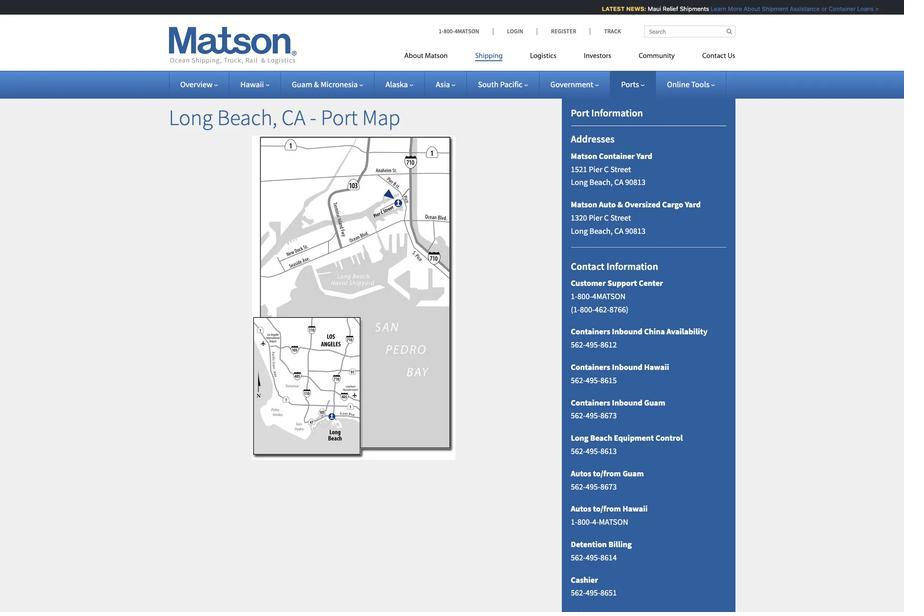 Task type: locate. For each thing, give the bounding box(es) containing it.
customer support center 1-800-4matson (1-800-462-8766)
[[571, 278, 663, 315]]

7 562- from the top
[[571, 588, 586, 598]]

contact inside contact us link
[[702, 53, 726, 60]]

1 vertical spatial guam
[[644, 397, 665, 408]]

0 horizontal spatial container
[[599, 151, 635, 161]]

hawaii for containers inbound hawaii
[[644, 362, 669, 372]]

1 c from the top
[[604, 164, 609, 174]]

hawaii inside 'containers inbound hawaii 562-495-8615'
[[644, 362, 669, 372]]

1 vertical spatial hawaii
[[644, 362, 669, 372]]

1 vertical spatial c
[[604, 212, 609, 223]]

3 inbound from the top
[[612, 397, 643, 408]]

c inside matson container yard 1521 pier c street long beach, ca 90813
[[604, 164, 609, 174]]

1 pier from the top
[[589, 164, 602, 174]]

containers inside containers inbound china availability 562-495-8612
[[571, 326, 610, 337]]

0 vertical spatial 4matson
[[455, 27, 479, 35]]

0 vertical spatial containers
[[571, 326, 610, 337]]

0 horizontal spatial &
[[314, 79, 319, 90]]

1 vertical spatial inbound
[[612, 362, 643, 372]]

3 495- from the top
[[586, 410, 601, 421]]

1 vertical spatial to/from
[[593, 504, 621, 514]]

8673 for to/from
[[601, 481, 617, 492]]

pier right 1521
[[589, 164, 602, 174]]

to/from inside autos to/from guam 562-495-8673
[[593, 468, 621, 479]]

0 vertical spatial hawaii
[[240, 79, 264, 90]]

containers
[[571, 326, 610, 337], [571, 362, 610, 372], [571, 397, 610, 408]]

ca
[[282, 104, 306, 131], [614, 177, 624, 187], [614, 226, 624, 236]]

1 vertical spatial 4matson
[[592, 291, 626, 301]]

2 autos from the top
[[571, 504, 591, 514]]

about matson link
[[404, 48, 462, 67]]

to/from up matson
[[593, 504, 621, 514]]

auto
[[599, 199, 616, 210]]

inbound up 8615 in the bottom of the page
[[612, 362, 643, 372]]

us
[[728, 53, 735, 60]]

800-
[[444, 27, 455, 35], [578, 291, 592, 301], [580, 304, 595, 315], [578, 517, 592, 527]]

long beach image
[[252, 136, 456, 460]]

long down overview
[[169, 104, 213, 131]]

pier
[[589, 164, 602, 174], [589, 212, 602, 223]]

495-
[[586, 340, 601, 350], [586, 375, 601, 385], [586, 410, 601, 421], [586, 446, 601, 456], [586, 481, 601, 492], [586, 552, 601, 563], [586, 588, 601, 598]]

beach, up auto
[[590, 177, 613, 187]]

0 vertical spatial information
[[591, 106, 643, 119]]

long inside matson auto & oversized cargo yard 1320 pier c street long beach, ca 90813
[[571, 226, 588, 236]]

matson inside matson auto & oversized cargo yard 1320 pier c street long beach, ca 90813
[[571, 199, 597, 210]]

1 horizontal spatial container
[[824, 5, 851, 12]]

containers inbound hawaii 562-495-8615
[[571, 362, 669, 385]]

c inside matson auto & oversized cargo yard 1320 pier c street long beach, ca 90813
[[604, 212, 609, 223]]

beach, down auto
[[590, 226, 613, 236]]

1 inbound from the top
[[612, 326, 643, 337]]

hawaii up matson
[[623, 504, 648, 514]]

container
[[824, 5, 851, 12], [599, 151, 635, 161]]

autos inside autos to/from hawaii 1-800-4-matson
[[571, 504, 591, 514]]

0 vertical spatial matson
[[425, 53, 448, 60]]

ca left -
[[282, 104, 306, 131]]

autos up detention
[[571, 504, 591, 514]]

1 vertical spatial pier
[[589, 212, 602, 223]]

8613
[[601, 446, 617, 456]]

matson up the asia
[[425, 53, 448, 60]]

8673 inside containers inbound guam 562-495-8673
[[601, 410, 617, 421]]

90813 up oversized
[[625, 177, 646, 187]]

1 vertical spatial yard
[[685, 199, 701, 210]]

90813 inside matson auto & oversized cargo yard 1320 pier c street long beach, ca 90813
[[625, 226, 646, 236]]

beach, down hawaii link
[[217, 104, 277, 131]]

matson up 1521
[[571, 151, 597, 161]]

ca inside matson container yard 1521 pier c street long beach, ca 90813
[[614, 177, 624, 187]]

0 horizontal spatial yard
[[636, 151, 652, 161]]

inbound inside 'containers inbound hawaii 562-495-8615'
[[612, 362, 643, 372]]

ports link
[[621, 79, 645, 90]]

8673 up autos to/from hawaii 1-800-4-matson on the bottom of the page
[[601, 481, 617, 492]]

to/from inside autos to/from hawaii 1-800-4-matson
[[593, 504, 621, 514]]

1 vertical spatial 1-
[[571, 291, 578, 301]]

1 horizontal spatial port
[[571, 106, 589, 119]]

inbound
[[612, 326, 643, 337], [612, 362, 643, 372], [612, 397, 643, 408]]

495- down cashier on the bottom right
[[586, 588, 601, 598]]

5 562- from the top
[[571, 481, 586, 492]]

more
[[723, 5, 737, 12]]

information
[[591, 106, 643, 119], [607, 260, 658, 273]]

street
[[610, 164, 631, 174], [610, 212, 631, 223]]

asia
[[436, 79, 450, 90]]

pier right '1320'
[[589, 212, 602, 223]]

4 562- from the top
[[571, 446, 586, 456]]

inbound inside containers inbound china availability 562-495-8612
[[612, 326, 643, 337]]

relief
[[658, 5, 673, 12]]

autos
[[571, 468, 591, 479], [571, 504, 591, 514]]

0 vertical spatial &
[[314, 79, 319, 90]]

guam down long beach equipment control 562-495-8613
[[623, 468, 644, 479]]

hawaii down containers inbound china availability 562-495-8612
[[644, 362, 669, 372]]

guam & micronesia
[[292, 79, 358, 90]]

& left micronesia
[[314, 79, 319, 90]]

495- down 462-
[[586, 340, 601, 350]]

0 vertical spatial contact
[[702, 53, 726, 60]]

0 vertical spatial 90813
[[625, 177, 646, 187]]

government link
[[550, 79, 599, 90]]

0 vertical spatial c
[[604, 164, 609, 174]]

2 90813 from the top
[[625, 226, 646, 236]]

None search field
[[644, 26, 735, 37]]

&
[[314, 79, 319, 90], [618, 199, 623, 210]]

1- up about matson link on the top of page
[[439, 27, 444, 35]]

overview
[[180, 79, 213, 90]]

addresses
[[571, 133, 615, 145]]

pier inside matson auto & oversized cargo yard 1320 pier c street long beach, ca 90813
[[589, 212, 602, 223]]

0 vertical spatial guam
[[292, 79, 312, 90]]

c
[[604, 164, 609, 174], [604, 212, 609, 223]]

guam inside autos to/from guam 562-495-8673
[[623, 468, 644, 479]]

495- up autos to/from hawaii 1-800-4-matson on the bottom of the page
[[586, 481, 601, 492]]

2 street from the top
[[610, 212, 631, 223]]

containers up 8612
[[571, 326, 610, 337]]

autos inside autos to/from guam 562-495-8673
[[571, 468, 591, 479]]

1 90813 from the top
[[625, 177, 646, 187]]

containers inside containers inbound guam 562-495-8673
[[571, 397, 610, 408]]

1- for customer support center 1-800-4matson (1-800-462-8766)
[[571, 291, 578, 301]]

1 495- from the top
[[586, 340, 601, 350]]

inbound for 562-495-8673
[[612, 397, 643, 408]]

4matson up 462-
[[592, 291, 626, 301]]

about up alaska link
[[404, 53, 423, 60]]

0 vertical spatial ca
[[282, 104, 306, 131]]

containers up 8615 in the bottom of the page
[[571, 362, 610, 372]]

2 containers from the top
[[571, 362, 610, 372]]

to/from
[[593, 468, 621, 479], [593, 504, 621, 514]]

contact left us
[[702, 53, 726, 60]]

90813 down oversized
[[625, 226, 646, 236]]

support
[[608, 278, 637, 288]]

information down the ports
[[591, 106, 643, 119]]

guam
[[292, 79, 312, 90], [644, 397, 665, 408], [623, 468, 644, 479]]

495- inside 'containers inbound hawaii 562-495-8615'
[[586, 375, 601, 385]]

guam up -
[[292, 79, 312, 90]]

0 vertical spatial 8673
[[601, 410, 617, 421]]

0 vertical spatial pier
[[589, 164, 602, 174]]

3 562- from the top
[[571, 410, 586, 421]]

>
[[871, 5, 874, 12]]

inbound for 562-495-8612
[[612, 326, 643, 337]]

ports
[[621, 79, 639, 90]]

contact inside section
[[571, 260, 605, 273]]

inbound inside containers inbound guam 562-495-8673
[[612, 397, 643, 408]]

8651
[[601, 588, 617, 598]]

1- up (1-
[[571, 291, 578, 301]]

long down '1320'
[[571, 226, 588, 236]]

to/from down 8613
[[593, 468, 621, 479]]

street down auto
[[610, 212, 631, 223]]

5 495- from the top
[[586, 481, 601, 492]]

long inside matson container yard 1521 pier c street long beach, ca 90813
[[571, 177, 588, 187]]

shipping
[[475, 53, 503, 60]]

1 vertical spatial matson
[[571, 151, 597, 161]]

cashier 562-495-8651
[[571, 575, 617, 598]]

autos down the 'beach'
[[571, 468, 591, 479]]

1- inside autos to/from hawaii 1-800-4-matson
[[571, 517, 578, 527]]

guam & micronesia link
[[292, 79, 363, 90]]

containers inside 'containers inbound hawaii 562-495-8615'
[[571, 362, 610, 372]]

0 vertical spatial street
[[610, 164, 631, 174]]

1- for autos to/from hawaii 1-800-4-matson
[[571, 517, 578, 527]]

6 495- from the top
[[586, 552, 601, 563]]

guam inside containers inbound guam 562-495-8673
[[644, 397, 665, 408]]

8673 up the 'beach'
[[601, 410, 617, 421]]

2 to/from from the top
[[593, 504, 621, 514]]

& right auto
[[618, 199, 623, 210]]

495- inside autos to/from guam 562-495-8673
[[586, 481, 601, 492]]

495- down detention
[[586, 552, 601, 563]]

8612
[[601, 340, 617, 350]]

about right more
[[739, 5, 756, 12]]

0 vertical spatial autos
[[571, 468, 591, 479]]

register
[[551, 27, 576, 35]]

90813 inside matson container yard 1521 pier c street long beach, ca 90813
[[625, 177, 646, 187]]

1 vertical spatial 8673
[[601, 481, 617, 492]]

information up support
[[607, 260, 658, 273]]

1 562- from the top
[[571, 340, 586, 350]]

7 495- from the top
[[586, 588, 601, 598]]

562- inside long beach equipment control 562-495-8613
[[571, 446, 586, 456]]

562- inside detention billing 562-495-8614
[[571, 552, 586, 563]]

495- inside cashier 562-495-8651
[[586, 588, 601, 598]]

1521
[[571, 164, 587, 174]]

6 562- from the top
[[571, 552, 586, 563]]

ca inside matson auto & oversized cargo yard 1320 pier c street long beach, ca 90813
[[614, 226, 624, 236]]

2 vertical spatial beach,
[[590, 226, 613, 236]]

long left the 'beach'
[[571, 433, 589, 443]]

495- down the 'beach'
[[586, 446, 601, 456]]

4 495- from the top
[[586, 446, 601, 456]]

2 vertical spatial containers
[[571, 397, 610, 408]]

section containing port information
[[550, 84, 747, 612]]

2 vertical spatial guam
[[623, 468, 644, 479]]

section
[[550, 84, 747, 612]]

autos for 800-
[[571, 504, 591, 514]]

1 vertical spatial beach,
[[590, 177, 613, 187]]

contact
[[702, 53, 726, 60], [571, 260, 605, 273]]

1 vertical spatial ca
[[614, 177, 624, 187]]

2 495- from the top
[[586, 375, 601, 385]]

matson
[[425, 53, 448, 60], [571, 151, 597, 161], [571, 199, 597, 210]]

learn more about shipment assistance or container loans > link
[[706, 5, 874, 12]]

1 vertical spatial containers
[[571, 362, 610, 372]]

1 horizontal spatial contact
[[702, 53, 726, 60]]

news:
[[621, 5, 642, 12]]

hawaii inside autos to/from hawaii 1-800-4-matson
[[623, 504, 648, 514]]

container right the or
[[824, 5, 851, 12]]

495- up the 'beach'
[[586, 410, 601, 421]]

ca down auto
[[614, 226, 624, 236]]

inbound up 8612
[[612, 326, 643, 337]]

1 containers from the top
[[571, 326, 610, 337]]

contact for contact information
[[571, 260, 605, 273]]

investors link
[[570, 48, 625, 67]]

contact for contact us
[[702, 53, 726, 60]]

matson inside matson container yard 1521 pier c street long beach, ca 90813
[[571, 151, 597, 161]]

online tools
[[667, 79, 710, 90]]

1 autos from the top
[[571, 468, 591, 479]]

1- left 4-
[[571, 517, 578, 527]]

1 horizontal spatial 4matson
[[592, 291, 626, 301]]

2 562- from the top
[[571, 375, 586, 385]]

0 vertical spatial to/from
[[593, 468, 621, 479]]

0 vertical spatial yard
[[636, 151, 652, 161]]

street up auto
[[610, 164, 631, 174]]

containers for 8615
[[571, 362, 610, 372]]

0 vertical spatial inbound
[[612, 326, 643, 337]]

0 vertical spatial about
[[739, 5, 756, 12]]

1 vertical spatial street
[[610, 212, 631, 223]]

matson for matson auto & oversized cargo yard
[[571, 199, 597, 210]]

c right 1521
[[604, 164, 609, 174]]

port right -
[[321, 104, 358, 131]]

guam up the control
[[644, 397, 665, 408]]

investors
[[584, 53, 611, 60]]

2 vertical spatial inbound
[[612, 397, 643, 408]]

2 inbound from the top
[[612, 362, 643, 372]]

inbound for 562-495-8615
[[612, 362, 643, 372]]

1 vertical spatial contact
[[571, 260, 605, 273]]

2 vertical spatial 1-
[[571, 517, 578, 527]]

c down auto
[[604, 212, 609, 223]]

495- up containers inbound guam 562-495-8673
[[586, 375, 601, 385]]

4matson up shipping
[[455, 27, 479, 35]]

1 horizontal spatial &
[[618, 199, 623, 210]]

2 vertical spatial ca
[[614, 226, 624, 236]]

asia link
[[436, 79, 456, 90]]

1 vertical spatial &
[[618, 199, 623, 210]]

port inside section
[[571, 106, 589, 119]]

hawaii down blue matson logo with ocean, shipping, truck, rail and logistics written beneath it.
[[240, 79, 264, 90]]

2 vertical spatial hawaii
[[623, 504, 648, 514]]

0 vertical spatial container
[[824, 5, 851, 12]]

containers down 8615 in the bottom of the page
[[571, 397, 610, 408]]

1 to/from from the top
[[593, 468, 621, 479]]

oversized
[[625, 199, 661, 210]]

hawaii
[[240, 79, 264, 90], [644, 362, 669, 372], [623, 504, 648, 514]]

container down addresses
[[599, 151, 635, 161]]

about
[[739, 5, 756, 12], [404, 53, 423, 60]]

1 vertical spatial information
[[607, 260, 658, 273]]

562-
[[571, 340, 586, 350], [571, 375, 586, 385], [571, 410, 586, 421], [571, 446, 586, 456], [571, 481, 586, 492], [571, 552, 586, 563], [571, 588, 586, 598]]

community link
[[625, 48, 689, 67]]

2 pier from the top
[[589, 212, 602, 223]]

containers for 495-
[[571, 326, 610, 337]]

1- inside the customer support center 1-800-4matson (1-800-462-8766)
[[571, 291, 578, 301]]

1 vertical spatial 90813
[[625, 226, 646, 236]]

hawaii for autos to/from hawaii
[[623, 504, 648, 514]]

0 horizontal spatial 4matson
[[455, 27, 479, 35]]

contact up customer
[[571, 260, 605, 273]]

ca up auto
[[614, 177, 624, 187]]

1 horizontal spatial yard
[[685, 199, 701, 210]]

long
[[169, 104, 213, 131], [571, 177, 588, 187], [571, 226, 588, 236], [571, 433, 589, 443]]

1 vertical spatial about
[[404, 53, 423, 60]]

4matson
[[455, 27, 479, 35], [592, 291, 626, 301]]

2 8673 from the top
[[601, 481, 617, 492]]

port down government link
[[571, 106, 589, 119]]

2 vertical spatial matson
[[571, 199, 597, 210]]

0 horizontal spatial contact
[[571, 260, 605, 273]]

Search search field
[[644, 26, 735, 37]]

1 vertical spatial container
[[599, 151, 635, 161]]

0 vertical spatial 1-
[[439, 27, 444, 35]]

0 horizontal spatial about
[[404, 53, 423, 60]]

1 street from the top
[[610, 164, 631, 174]]

90813
[[625, 177, 646, 187], [625, 226, 646, 236]]

8673 inside autos to/from guam 562-495-8673
[[601, 481, 617, 492]]

3 containers from the top
[[571, 397, 610, 408]]

street inside matson container yard 1521 pier c street long beach, ca 90813
[[610, 164, 631, 174]]

yard inside matson auto & oversized cargo yard 1320 pier c street long beach, ca 90813
[[685, 199, 701, 210]]

matson up '1320'
[[571, 199, 597, 210]]

1320
[[571, 212, 587, 223]]

1 vertical spatial autos
[[571, 504, 591, 514]]

inbound down 8615 in the bottom of the page
[[612, 397, 643, 408]]

562- inside cashier 562-495-8651
[[571, 588, 586, 598]]

1 horizontal spatial about
[[739, 5, 756, 12]]

1 8673 from the top
[[601, 410, 617, 421]]

long down 1521
[[571, 177, 588, 187]]

0 vertical spatial beach,
[[217, 104, 277, 131]]

8614
[[601, 552, 617, 563]]

2 c from the top
[[604, 212, 609, 223]]



Task type: describe. For each thing, give the bounding box(es) containing it.
track link
[[590, 27, 621, 35]]

8766)
[[610, 304, 628, 315]]

autos to/from hawaii 1-800-4-matson
[[571, 504, 648, 527]]

& inside matson auto & oversized cargo yard 1320 pier c street long beach, ca 90813
[[618, 199, 623, 210]]

shipping link
[[462, 48, 516, 67]]

detention
[[571, 539, 607, 550]]

to/from for 8673
[[593, 468, 621, 479]]

contact us link
[[689, 48, 735, 67]]

micronesia
[[321, 79, 358, 90]]

pacific
[[500, 79, 523, 90]]

containers inbound guam 562-495-8673
[[571, 397, 665, 421]]

shipments
[[675, 5, 704, 12]]

yard inside matson container yard 1521 pier c street long beach, ca 90813
[[636, 151, 652, 161]]

port information
[[571, 106, 643, 119]]

matson
[[599, 517, 628, 527]]

top menu navigation
[[404, 48, 735, 67]]

maui
[[643, 5, 656, 12]]

containers inbound china availability 562-495-8612
[[571, 326, 708, 350]]

latest news: maui relief shipments learn more about shipment assistance or container loans >
[[597, 5, 874, 12]]

8673 for inbound
[[601, 410, 617, 421]]

street inside matson auto & oversized cargo yard 1320 pier c street long beach, ca 90813
[[610, 212, 631, 223]]

beach, inside matson container yard 1521 pier c street long beach, ca 90813
[[590, 177, 613, 187]]

login
[[507, 27, 523, 35]]

beach, inside matson auto & oversized cargo yard 1320 pier c street long beach, ca 90813
[[590, 226, 613, 236]]

long beach, ca - port map
[[169, 104, 400, 131]]

beach
[[590, 433, 612, 443]]

matson inside top menu navigation
[[425, 53, 448, 60]]

8615
[[601, 375, 617, 385]]

track
[[604, 27, 621, 35]]

long beach equipment control 562-495-8613
[[571, 433, 683, 456]]

autos to/from guam 562-495-8673
[[571, 468, 644, 492]]

hawaii link
[[240, 79, 269, 90]]

1-800-4matson
[[439, 27, 479, 35]]

495- inside containers inbound guam 562-495-8673
[[586, 410, 601, 421]]

logistics
[[530, 53, 556, 60]]

online tools link
[[667, 79, 715, 90]]

4-
[[592, 517, 599, 527]]

800- inside autos to/from hawaii 1-800-4-matson
[[578, 517, 592, 527]]

495- inside containers inbound china availability 562-495-8612
[[586, 340, 601, 350]]

map
[[362, 104, 400, 131]]

long inside long beach equipment control 562-495-8613
[[571, 433, 589, 443]]

contact information
[[571, 260, 658, 273]]

562- inside 'containers inbound hawaii 562-495-8615'
[[571, 375, 586, 385]]

community
[[639, 53, 675, 60]]

learn
[[706, 5, 721, 12]]

container inside matson container yard 1521 pier c street long beach, ca 90813
[[599, 151, 635, 161]]

tools
[[691, 79, 710, 90]]

equipment
[[614, 433, 654, 443]]

alaska link
[[386, 79, 413, 90]]

guam for autos to/from guam
[[623, 468, 644, 479]]

government
[[550, 79, 593, 90]]

customer
[[571, 278, 606, 288]]

4matson inside the customer support center 1-800-4matson (1-800-462-8766)
[[592, 291, 626, 301]]

containers for 8673
[[571, 397, 610, 408]]

logistics link
[[516, 48, 570, 67]]

0 horizontal spatial port
[[321, 104, 358, 131]]

detention billing 562-495-8614
[[571, 539, 632, 563]]

to/from for 4-
[[593, 504, 621, 514]]

control
[[656, 433, 683, 443]]

about inside top menu navigation
[[404, 53, 423, 60]]

online
[[667, 79, 690, 90]]

information for port information
[[591, 106, 643, 119]]

billing
[[609, 539, 632, 550]]

about matson
[[404, 53, 448, 60]]

462-
[[595, 304, 610, 315]]

562- inside containers inbound china availability 562-495-8612
[[571, 340, 586, 350]]

search image
[[727, 28, 732, 34]]

register link
[[537, 27, 590, 35]]

cashier
[[571, 575, 598, 585]]

alaska
[[386, 79, 408, 90]]

autos for 495-
[[571, 468, 591, 479]]

cargo
[[662, 199, 683, 210]]

availability
[[667, 326, 708, 337]]

south pacific link
[[478, 79, 528, 90]]

1-800-4matson link
[[439, 27, 493, 35]]

matson auto & oversized cargo yard 1320 pier c street long beach, ca 90813
[[571, 199, 701, 236]]

matson container yard 1521 pier c street long beach, ca 90813
[[571, 151, 652, 187]]

china
[[644, 326, 665, 337]]

latest
[[597, 5, 620, 12]]

information for contact information
[[607, 260, 658, 273]]

guam for containers inbound guam
[[644, 397, 665, 408]]

south pacific
[[478, 79, 523, 90]]

login link
[[493, 27, 537, 35]]

assistance
[[785, 5, 815, 12]]

or
[[817, 5, 822, 12]]

center
[[639, 278, 663, 288]]

overview link
[[180, 79, 218, 90]]

blue matson logo with ocean, shipping, truck, rail and logistics written beneath it. image
[[169, 27, 297, 64]]

562- inside containers inbound guam 562-495-8673
[[571, 410, 586, 421]]

loans
[[853, 5, 869, 12]]

south
[[478, 79, 499, 90]]

562- inside autos to/from guam 562-495-8673
[[571, 481, 586, 492]]

495- inside detention billing 562-495-8614
[[586, 552, 601, 563]]

pier inside matson container yard 1521 pier c street long beach, ca 90813
[[589, 164, 602, 174]]

-
[[310, 104, 316, 131]]

contact us
[[702, 53, 735, 60]]

495- inside long beach equipment control 562-495-8613
[[586, 446, 601, 456]]

shipment
[[757, 5, 783, 12]]

matson for matson container yard
[[571, 151, 597, 161]]

(1-
[[571, 304, 580, 315]]



Task type: vqa. For each thing, say whether or not it's contained in the screenshot.
the leftmost the My
no



